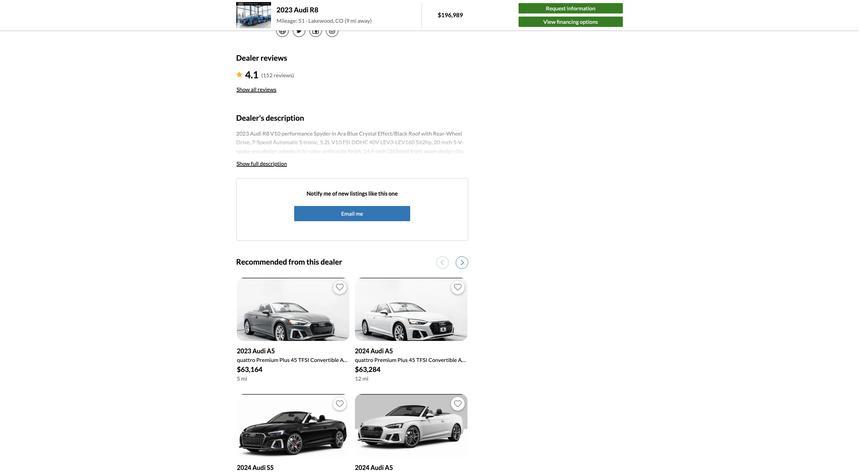 Task type: vqa. For each thing, say whether or not it's contained in the screenshot.
Show full description button
yes



Task type: locate. For each thing, give the bounding box(es) containing it.
2024 audi a5 quattro premium plus 45 tfsi convertible awd $63,284 12 mi
[[355, 348, 472, 382]]

premium up the $63,284
[[375, 357, 397, 363]]

1 vertical spatial description
[[260, 160, 287, 167]]

additional information
[[236, 227, 291, 234]]

audi
[[294, 5, 309, 14], [253, 348, 266, 355], [371, 348, 384, 355]]

audi up 51
[[294, 5, 309, 14]]

2 2024 audi a5 image from the top
[[355, 395, 468, 458]]

0 horizontal spatial this
[[307, 257, 319, 267]]

1 vertical spatial this
[[307, 257, 319, 267]]

2 horizontal spatial mi
[[363, 376, 369, 382]]

me left of in the top of the page
[[324, 190, 331, 197]]

show all reviews
[[237, 86, 277, 93]]

plus
[[280, 357, 290, 363], [398, 357, 408, 363]]

2024
[[355, 348, 370, 355]]

tfsi inside 2024 audi a5 quattro premium plus 45 tfsi convertible awd $63,284 12 mi
[[417, 357, 428, 363]]

tfsi for $63,164
[[298, 357, 309, 363]]

plus inside 2023 audi a5 quattro premium plus 45 tfsi convertible awd $63,164 5 mi
[[280, 357, 290, 363]]

mi right "5"
[[241, 376, 247, 382]]

a5
[[267, 348, 275, 355], [385, 348, 393, 355]]

1 tfsi from the left
[[298, 357, 309, 363]]

1 quattro from the left
[[237, 357, 255, 363]]

audi for away)
[[294, 5, 309, 14]]

plus inside 2024 audi a5 quattro premium plus 45 tfsi convertible awd $63,284 12 mi
[[398, 357, 408, 363]]

show left full
[[237, 160, 250, 167]]

2023 up mileage: on the left
[[277, 5, 293, 14]]

2 awd from the left
[[458, 357, 472, 363]]

2 show from the top
[[237, 160, 250, 167]]

reviews right all on the top
[[258, 86, 277, 93]]

0 horizontal spatial awd
[[340, 357, 353, 363]]

1 vertical spatial reviews
[[258, 86, 277, 93]]

audi right 2024 at the left of page
[[371, 348, 384, 355]]

0 vertical spatial 2023
[[277, 5, 293, 14]]

me inside button
[[356, 210, 363, 217]]

premium inside 2024 audi a5 quattro premium plus 45 tfsi convertible awd $63,284 12 mi
[[375, 357, 397, 363]]

2 a5 from the left
[[385, 348, 393, 355]]

plus for $63,164
[[280, 357, 290, 363]]

2 convertible from the left
[[429, 357, 457, 363]]

description
[[266, 113, 304, 123], [260, 160, 287, 167]]

audi inside 2023 audi a5 quattro premium plus 45 tfsi convertible awd $63,164 5 mi
[[253, 348, 266, 355]]

show
[[237, 86, 250, 93], [237, 160, 250, 167]]

premium
[[256, 357, 279, 363], [375, 357, 397, 363]]

0 horizontal spatial premium
[[256, 357, 279, 363]]

mi inside 2024 audi a5 quattro premium plus 45 tfsi convertible awd $63,284 12 mi
[[363, 376, 369, 382]]

0 horizontal spatial audi
[[253, 348, 266, 355]]

$63,284
[[355, 366, 381, 374]]

a5 inside 2024 audi a5 quattro premium plus 45 tfsi convertible awd $63,284 12 mi
[[385, 348, 393, 355]]

request information button
[[519, 3, 623, 14]]

mi right 12
[[363, 376, 369, 382]]

premium inside 2023 audi a5 quattro premium plus 45 tfsi convertible awd $63,164 5 mi
[[256, 357, 279, 363]]

mi inside 2023 audi a5 quattro premium plus 45 tfsi convertible awd $63,164 5 mi
[[241, 376, 247, 382]]

2023
[[277, 5, 293, 14], [237, 348, 251, 355]]

1 horizontal spatial 2023
[[277, 5, 293, 14]]

0 vertical spatial 2024 audi a5 image
[[355, 278, 468, 341]]

0 vertical spatial dealer
[[276, 10, 293, 17]]

0 horizontal spatial 2023
[[237, 348, 251, 355]]

1 45 from the left
[[291, 357, 297, 363]]

45 for $63,164
[[291, 357, 297, 363]]

0 horizontal spatial tfsi
[[298, 357, 309, 363]]

show full description button
[[236, 156, 287, 171]]

tfsi
[[298, 357, 309, 363], [417, 357, 428, 363]]

dealer
[[276, 10, 293, 17], [236, 53, 259, 63]]

awd inside 2024 audi a5 quattro premium plus 45 tfsi convertible awd $63,284 12 mi
[[458, 357, 472, 363]]

2023 inside 2023 audi a5 quattro premium plus 45 tfsi convertible awd $63,164 5 mi
[[237, 348, 251, 355]]

convertible
[[310, 357, 339, 363], [429, 357, 457, 363]]

1 vertical spatial show
[[237, 160, 250, 167]]

convertible inside 2024 audi a5 quattro premium plus 45 tfsi convertible awd $63,284 12 mi
[[429, 357, 457, 363]]

dealer up mileage: on the left
[[276, 10, 293, 17]]

dealer for dealer reviews
[[236, 53, 259, 63]]

quattro
[[237, 357, 255, 363], [355, 357, 374, 363]]

recommended from this dealer
[[236, 257, 342, 267]]

0 vertical spatial reviews
[[261, 53, 287, 63]]

2024 audi s5 image
[[237, 395, 350, 458]]

mileage:
[[277, 17, 297, 24]]

tfsi for $63,284
[[417, 357, 428, 363]]

me for notify
[[324, 190, 331, 197]]

premium for $63,164
[[256, 357, 279, 363]]

0 horizontal spatial dealer
[[236, 53, 259, 63]]

quattro inside 2024 audi a5 quattro premium plus 45 tfsi convertible awd $63,284 12 mi
[[355, 357, 374, 363]]

show left all on the top
[[237, 86, 250, 93]]

1 horizontal spatial convertible
[[429, 357, 457, 363]]

convertible inside 2023 audi a5 quattro premium plus 45 tfsi convertible awd $63,164 5 mi
[[310, 357, 339, 363]]

show for dealer's
[[237, 160, 250, 167]]

1 horizontal spatial plus
[[398, 357, 408, 363]]

this
[[378, 190, 388, 197], [307, 257, 319, 267]]

1 horizontal spatial 45
[[409, 357, 415, 363]]

·
[[306, 17, 307, 24]]

a5 inside 2023 audi a5 quattro premium plus 45 tfsi convertible awd $63,164 5 mi
[[267, 348, 275, 355]]

0 horizontal spatial 45
[[291, 357, 297, 363]]

dealer's
[[236, 113, 264, 123]]

mi
[[351, 17, 357, 24], [241, 376, 247, 382], [363, 376, 369, 382]]

1 premium from the left
[[256, 357, 279, 363]]

a5 for $63,284
[[385, 348, 393, 355]]

quattro up $63,164
[[237, 357, 255, 363]]

audi inside 2023 audi r8 mileage: 51 · lakewood, co (9 mi away)
[[294, 5, 309, 14]]

45 inside 2024 audi a5 quattro premium plus 45 tfsi convertible awd $63,284 12 mi
[[409, 357, 415, 363]]

45 inside 2023 audi a5 quattro premium plus 45 tfsi convertible awd $63,164 5 mi
[[291, 357, 297, 363]]

2 premium from the left
[[375, 357, 397, 363]]

1 horizontal spatial audi
[[294, 5, 309, 14]]

me for email
[[356, 210, 363, 217]]

2023 up $63,164
[[237, 348, 251, 355]]

show all reviews button
[[236, 82, 277, 97]]

0 horizontal spatial convertible
[[310, 357, 339, 363]]

view
[[544, 18, 556, 25]]

co
[[335, 17, 344, 24]]

quattro for $63,284
[[355, 357, 374, 363]]

this right the from
[[307, 257, 319, 267]]

reviews)
[[274, 72, 294, 79]]

dealer for dealer website
[[276, 10, 293, 17]]

reviews
[[261, 53, 287, 63], [258, 86, 277, 93]]

audi inside 2024 audi a5 quattro premium plus 45 tfsi convertible awd $63,284 12 mi
[[371, 348, 384, 355]]

1 horizontal spatial mi
[[351, 17, 357, 24]]

1 awd from the left
[[340, 357, 353, 363]]

awd inside 2023 audi a5 quattro premium plus 45 tfsi convertible awd $63,164 5 mi
[[340, 357, 353, 363]]

12
[[355, 376, 362, 382]]

r8
[[310, 5, 319, 14]]

1 a5 from the left
[[267, 348, 275, 355]]

me right email
[[356, 210, 363, 217]]

4.1 (152 reviews)
[[245, 69, 294, 81]]

awd
[[340, 357, 353, 363], [458, 357, 472, 363]]

51
[[298, 17, 305, 24]]

1 horizontal spatial awd
[[458, 357, 472, 363]]

45
[[291, 357, 297, 363], [409, 357, 415, 363]]

$196,989
[[438, 11, 463, 19]]

one
[[389, 190, 398, 197]]

1 vertical spatial 2023
[[237, 348, 251, 355]]

$63,164
[[237, 366, 263, 374]]

show full description
[[237, 160, 287, 167]]

1 horizontal spatial quattro
[[355, 357, 374, 363]]

0 horizontal spatial a5
[[267, 348, 275, 355]]

2 tfsi from the left
[[417, 357, 428, 363]]

1 vertical spatial 2024 audi a5 image
[[355, 395, 468, 458]]

recommended
[[236, 257, 287, 267]]

2023 audi a5 quattro premium plus 45 tfsi convertible awd $63,164 5 mi
[[237, 348, 353, 382]]

0 horizontal spatial mi
[[241, 376, 247, 382]]

1 horizontal spatial this
[[378, 190, 388, 197]]

1 horizontal spatial premium
[[375, 357, 397, 363]]

1 show from the top
[[237, 86, 250, 93]]

2023 audi a5 image
[[237, 278, 350, 341]]

2 45 from the left
[[409, 357, 415, 363]]

2024 audi a5 image
[[355, 278, 468, 341], [355, 395, 468, 458]]

from
[[289, 257, 305, 267]]

2 plus from the left
[[398, 357, 408, 363]]

quattro down 2024 at the left of page
[[355, 357, 374, 363]]

options
[[580, 18, 598, 25]]

2 horizontal spatial audi
[[371, 348, 384, 355]]

me
[[324, 190, 331, 197], [356, 210, 363, 217]]

1 horizontal spatial me
[[356, 210, 363, 217]]

(9
[[345, 17, 350, 24]]

convertible for $63,164
[[310, 357, 339, 363]]

1 horizontal spatial dealer
[[276, 10, 293, 17]]

1 plus from the left
[[280, 357, 290, 363]]

reviews up 4.1 (152 reviews)
[[261, 53, 287, 63]]

2 quattro from the left
[[355, 357, 374, 363]]

1 vertical spatial dealer
[[236, 53, 259, 63]]

45 for $63,284
[[409, 357, 415, 363]]

0 horizontal spatial plus
[[280, 357, 290, 363]]

request
[[546, 5, 566, 11]]

0 vertical spatial show
[[237, 86, 250, 93]]

star image
[[236, 72, 243, 78]]

mi right (9
[[351, 17, 357, 24]]

plus for $63,284
[[398, 357, 408, 363]]

audi up $63,164
[[253, 348, 266, 355]]

1 vertical spatial me
[[356, 210, 363, 217]]

premium up $63,164
[[256, 357, 279, 363]]

dealer up the 4.1
[[236, 53, 259, 63]]

this right the like
[[378, 190, 388, 197]]

premium for $63,284
[[375, 357, 397, 363]]

0 horizontal spatial quattro
[[237, 357, 255, 363]]

2023 inside 2023 audi r8 mileage: 51 · lakewood, co (9 mi away)
[[277, 5, 293, 14]]

1 horizontal spatial tfsi
[[417, 357, 428, 363]]

0 horizontal spatial me
[[324, 190, 331, 197]]

tfsi inside 2023 audi a5 quattro premium plus 45 tfsi convertible awd $63,164 5 mi
[[298, 357, 309, 363]]

1 convertible from the left
[[310, 357, 339, 363]]

dealer's description
[[236, 113, 304, 123]]

0 vertical spatial me
[[324, 190, 331, 197]]

quattro inside 2023 audi a5 quattro premium plus 45 tfsi convertible awd $63,164 5 mi
[[237, 357, 255, 363]]

1 horizontal spatial a5
[[385, 348, 393, 355]]



Task type: describe. For each thing, give the bounding box(es) containing it.
information
[[263, 227, 291, 234]]

information
[[567, 5, 596, 11]]

email me
[[341, 210, 363, 217]]

away)
[[358, 17, 372, 24]]

0 vertical spatial this
[[378, 190, 388, 197]]

listings
[[350, 190, 368, 197]]

2023 for a5
[[237, 348, 251, 355]]

convertible for $63,284
[[429, 357, 457, 363]]

show for dealer
[[237, 86, 250, 93]]

website
[[294, 10, 313, 17]]

lakewood,
[[309, 17, 334, 24]]

1 2024 audi a5 image from the top
[[355, 278, 468, 341]]

mi inside 2023 audi r8 mileage: 51 · lakewood, co (9 mi away)
[[351, 17, 357, 24]]

mi for $63,164
[[241, 376, 247, 382]]

reviews inside button
[[258, 86, 277, 93]]

request information
[[546, 5, 596, 11]]

a5 for $63,164
[[267, 348, 275, 355]]

notify me of new listings like this one
[[307, 190, 398, 197]]

quattro for $63,164
[[237, 357, 255, 363]]

view financing options button
[[519, 17, 623, 27]]

financing
[[557, 18, 579, 25]]

all
[[251, 86, 257, 93]]

scroll right image
[[461, 260, 464, 266]]

new
[[339, 190, 349, 197]]

awd for $63,164
[[340, 357, 353, 363]]

mi for $63,284
[[363, 376, 369, 382]]

email me button
[[294, 206, 410, 221]]

5
[[237, 376, 240, 382]]

0 vertical spatial description
[[266, 113, 304, 123]]

of
[[332, 190, 337, 197]]

view financing options
[[544, 18, 598, 25]]

audi for $63,164
[[253, 348, 266, 355]]

(152
[[261, 72, 273, 79]]

dealer reviews
[[236, 53, 287, 63]]

awd for $63,284
[[458, 357, 472, 363]]

scroll left image
[[441, 260, 444, 266]]

additional
[[236, 227, 261, 234]]

dealer website
[[276, 10, 313, 17]]

2023 for r8
[[277, 5, 293, 14]]

dealer website link
[[276, 9, 468, 18]]

dealer
[[321, 257, 342, 267]]

notify
[[307, 190, 323, 197]]

like
[[369, 190, 377, 197]]

audi for $63,284
[[371, 348, 384, 355]]

2023 audi r8 mileage: 51 · lakewood, co (9 mi away)
[[277, 5, 372, 24]]

description inside button
[[260, 160, 287, 167]]

full
[[251, 160, 259, 167]]

email
[[341, 210, 355, 217]]

2023 audi r8 image
[[236, 2, 271, 28]]

4.1
[[245, 69, 259, 81]]



